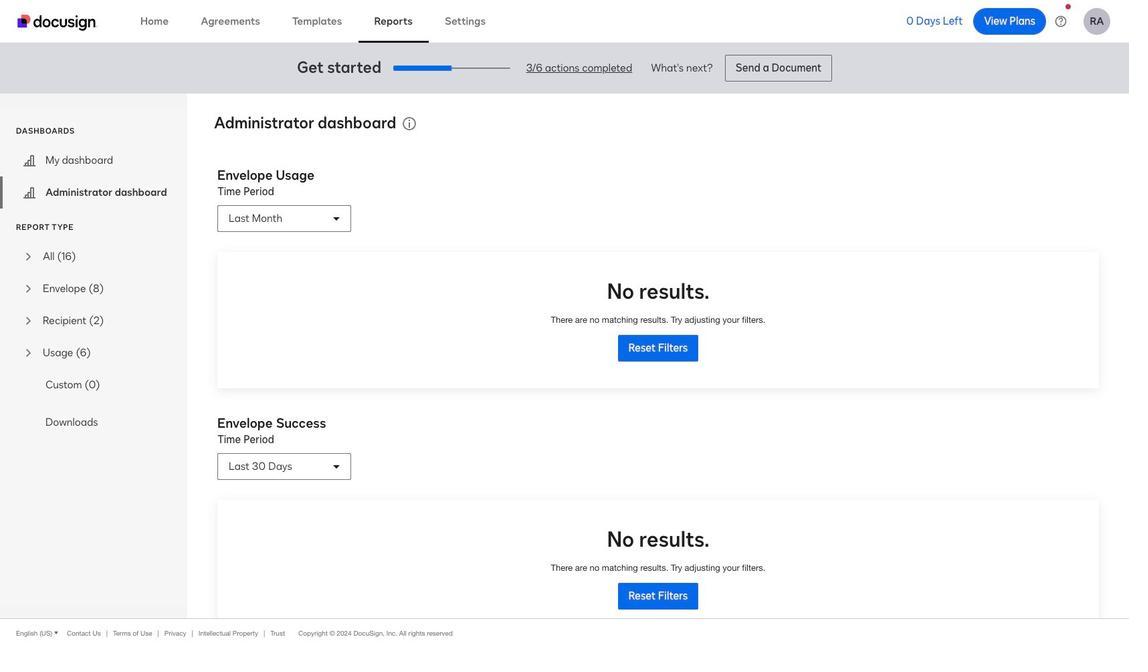 Task type: locate. For each thing, give the bounding box(es) containing it.
docusign esignature image
[[17, 14, 98, 30]]

more info region
[[0, 619, 1129, 647]]

dashboards element
[[0, 144, 187, 209]]

report type element
[[0, 241, 187, 401]]



Task type: vqa. For each thing, say whether or not it's contained in the screenshot.
DocuSignLogo
no



